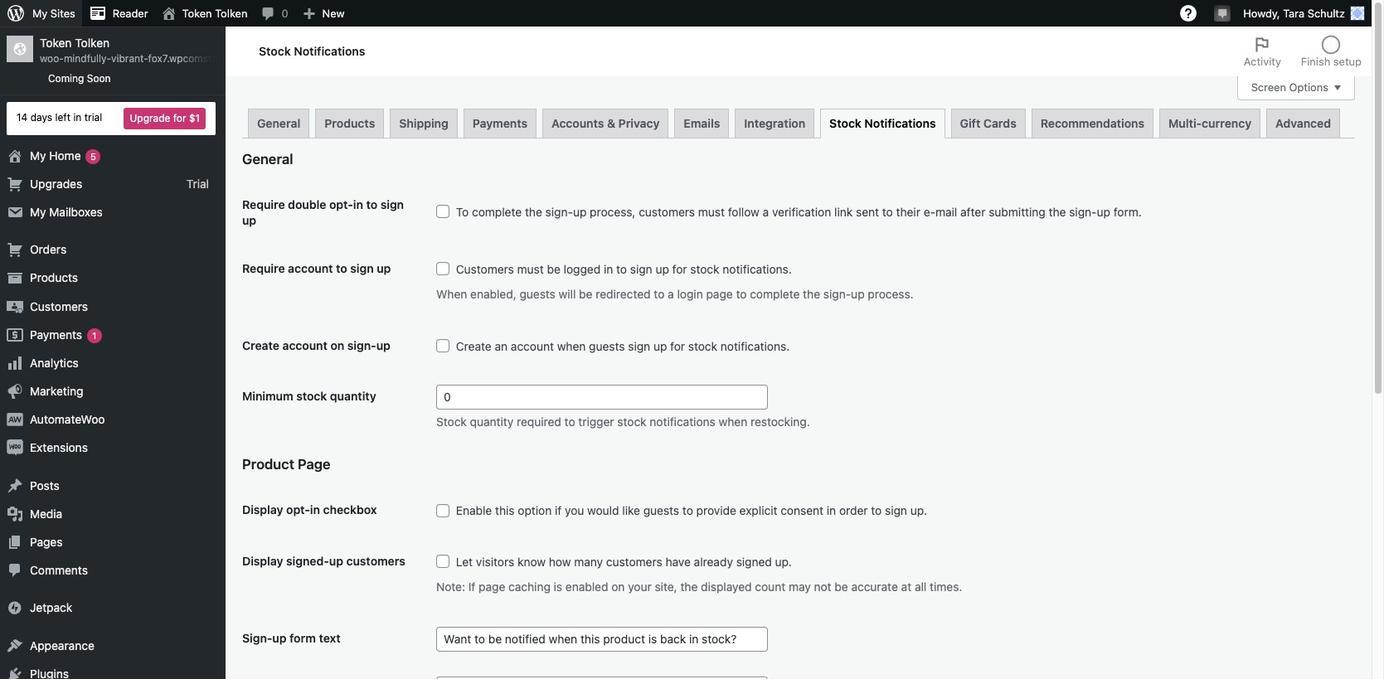 Task type: locate. For each thing, give the bounding box(es) containing it.
0 vertical spatial quantity
[[330, 390, 377, 404]]

general inside general link
[[257, 116, 301, 130]]

in
[[73, 111, 82, 124], [353, 198, 363, 212], [604, 262, 613, 276], [310, 503, 320, 517], [827, 504, 837, 518]]

require for require double opt-in to sign up
[[242, 198, 285, 212]]

product page
[[242, 457, 331, 473]]

0 vertical spatial up.
[[911, 504, 928, 518]]

1 vertical spatial display
[[242, 554, 283, 568]]

integration
[[745, 116, 806, 130]]

if
[[469, 580, 476, 594]]

0 vertical spatial display
[[242, 503, 283, 517]]

1 horizontal spatial token
[[182, 7, 212, 20]]

guests up minimum stock quantity number field
[[589, 339, 625, 353]]

be right will on the top left
[[579, 287, 593, 301]]

notifications. up restocking.
[[721, 339, 790, 353]]

1 horizontal spatial products link
[[316, 108, 384, 137]]

0 horizontal spatial when
[[557, 339, 586, 353]]

must left logged
[[518, 262, 544, 276]]

to right double
[[366, 198, 378, 212]]

must
[[699, 205, 725, 219], [518, 262, 544, 276]]

payments link
[[464, 108, 537, 137]]

up up the require account to sign up
[[242, 213, 257, 227]]

shipping link
[[390, 108, 458, 137]]

1 horizontal spatial up.
[[911, 504, 928, 518]]

customers up the your
[[606, 555, 663, 569]]

notifications.
[[723, 262, 792, 276], [721, 339, 790, 353]]

0 vertical spatial my
[[32, 7, 48, 20]]

options
[[1290, 81, 1329, 94]]

0 vertical spatial a
[[763, 205, 769, 219]]

payments inside main menu navigation
[[30, 328, 82, 342]]

customers link
[[0, 293, 226, 321]]

1 vertical spatial must
[[518, 262, 544, 276]]

up. up 'count' on the bottom right of page
[[776, 555, 792, 569]]

1 vertical spatial token
[[40, 36, 72, 50]]

quantity left required
[[470, 415, 514, 429]]

0 vertical spatial tolken
[[215, 7, 248, 20]]

Enable this option if you would like guests to provide explicit consent in order to sign up. checkbox
[[436, 504, 450, 517]]

1 horizontal spatial opt-
[[329, 198, 353, 212]]

customers up enabled,
[[456, 262, 514, 276]]

display left signed-
[[242, 554, 283, 568]]

notifications. down follow
[[723, 262, 792, 276]]

when down will on the top left
[[557, 339, 586, 353]]

is
[[554, 580, 563, 594]]

in right logged
[[604, 262, 613, 276]]

1 horizontal spatial tolken
[[215, 7, 248, 20]]

tolken inside the toolbar navigation
[[215, 7, 248, 20]]

1 horizontal spatial a
[[763, 205, 769, 219]]

0 vertical spatial notifications.
[[723, 262, 792, 276]]

&
[[607, 116, 616, 130]]

products right general link
[[325, 116, 375, 130]]

0 vertical spatial products
[[325, 116, 375, 130]]

1 horizontal spatial products
[[325, 116, 375, 130]]

up left create an account when guests sign up for stock notifications. checkbox
[[377, 339, 391, 353]]

create up 'minimum'
[[242, 339, 280, 353]]

comments link
[[0, 557, 226, 585]]

recommendations link
[[1032, 108, 1154, 137]]

1 horizontal spatial payments
[[473, 116, 528, 130]]

1 vertical spatial opt-
[[286, 503, 310, 517]]

option
[[518, 504, 552, 518]]

create for create account on sign-up
[[242, 339, 280, 353]]

require inside require double opt-in to sign up
[[242, 198, 285, 212]]

create for create an account when guests sign up for stock notifications.
[[456, 339, 492, 353]]

caching
[[509, 580, 551, 594]]

1 vertical spatial customers
[[30, 299, 88, 313]]

require down require double opt-in to sign up
[[242, 261, 285, 275]]

quantity down create account on sign-up
[[330, 390, 377, 404]]

times.
[[930, 580, 963, 594]]

in right left
[[73, 111, 82, 124]]

not
[[814, 580, 832, 594]]

1 horizontal spatial create
[[456, 339, 492, 353]]

0 horizontal spatial customers
[[30, 299, 88, 313]]

1 vertical spatial products link
[[0, 264, 226, 293]]

create left an
[[456, 339, 492, 353]]

my left the sites
[[32, 7, 48, 20]]

require
[[242, 198, 285, 212], [242, 261, 285, 275]]

0 horizontal spatial opt-
[[286, 503, 310, 517]]

token up woo-
[[40, 36, 72, 50]]

in left the order in the right of the page
[[827, 504, 837, 518]]

be left logged
[[547, 262, 561, 276]]

my sites link
[[0, 0, 82, 27]]

my mailboxes link
[[0, 198, 226, 227]]

require for require account to sign up
[[242, 261, 285, 275]]

1 horizontal spatial on
[[612, 580, 625, 594]]

0 horizontal spatial tolken
[[75, 36, 110, 50]]

1 display from the top
[[242, 503, 283, 517]]

minimum stock quantity
[[242, 390, 377, 404]]

1 vertical spatial guests
[[589, 339, 625, 353]]

1 vertical spatial notifications.
[[721, 339, 790, 353]]

0 vertical spatial for
[[173, 112, 186, 124]]

on left the your
[[612, 580, 625, 594]]

my mailboxes
[[30, 205, 103, 219]]

main menu navigation
[[0, 27, 261, 680]]

0 horizontal spatial products
[[30, 271, 78, 285]]

0 vertical spatial must
[[699, 205, 725, 219]]

be right not
[[835, 580, 849, 594]]

0 horizontal spatial page
[[479, 580, 506, 594]]

sign-
[[546, 205, 573, 219], [1070, 205, 1098, 219], [824, 287, 852, 301], [348, 339, 377, 353]]

guests left will on the top left
[[520, 287, 556, 301]]

products
[[325, 116, 375, 130], [30, 271, 78, 285]]

on up the minimum stock quantity
[[331, 339, 345, 353]]

token
[[182, 7, 212, 20], [40, 36, 72, 50]]

reader
[[113, 7, 148, 20]]

my sites
[[32, 7, 75, 20]]

display for display signed-up customers
[[242, 554, 283, 568]]

the right to
[[525, 205, 543, 219]]

posts
[[30, 479, 60, 493]]

to left login at the top of page
[[654, 287, 665, 301]]

notifications
[[650, 415, 716, 429]]

1 vertical spatial stock
[[830, 116, 862, 130]]

payments right "shipping"
[[473, 116, 528, 130]]

2 vertical spatial stock
[[436, 415, 467, 429]]

my left home
[[30, 148, 46, 162]]

1 horizontal spatial customers
[[456, 262, 514, 276]]

0 vertical spatial token
[[182, 7, 212, 20]]

for
[[173, 112, 186, 124], [673, 262, 688, 276], [671, 339, 685, 353]]

media
[[30, 507, 62, 521]]

1 vertical spatial require
[[242, 261, 285, 275]]

0 vertical spatial opt-
[[329, 198, 353, 212]]

require left double
[[242, 198, 285, 212]]

1 vertical spatial stock notifications
[[830, 116, 936, 130]]

1 horizontal spatial page
[[707, 287, 733, 301]]

customers
[[456, 262, 514, 276], [30, 299, 88, 313]]

0 horizontal spatial a
[[668, 287, 674, 301]]

0 vertical spatial on
[[331, 339, 345, 353]]

1 vertical spatial up.
[[776, 555, 792, 569]]

enable this option if you would like guests to provide explicit consent in order to sign up.
[[453, 504, 928, 518]]

0 horizontal spatial payments
[[30, 328, 82, 342]]

marketing link
[[0, 378, 226, 406]]

my for my mailboxes
[[30, 205, 46, 219]]

tolken inside token tolken woo-mindfully-vibrant-fox7.wpcomstaging.com coming soon
[[75, 36, 110, 50]]

multi-currency
[[1169, 116, 1252, 130]]

howdy,
[[1244, 7, 1281, 20]]

2 vertical spatial guests
[[644, 504, 680, 518]]

must left follow
[[699, 205, 725, 219]]

posts link
[[0, 472, 226, 500]]

up left process.
[[852, 287, 865, 301]]

page right if
[[479, 580, 506, 594]]

when left restocking.
[[719, 415, 748, 429]]

1 horizontal spatial be
[[579, 287, 593, 301]]

screen options button
[[1238, 76, 1356, 100]]

opt- down product page
[[286, 503, 310, 517]]

display signed-up customers
[[242, 554, 406, 568]]

up down "checkbox"
[[329, 554, 344, 568]]

payments up analytics
[[30, 328, 82, 342]]

0 vertical spatial payments
[[473, 116, 528, 130]]

upgrade for $1
[[130, 112, 200, 124]]

0 horizontal spatial complete
[[472, 205, 522, 219]]

guests right like
[[644, 504, 680, 518]]

stock right "trigger"
[[618, 415, 647, 429]]

display down product
[[242, 503, 283, 517]]

multi-
[[1169, 116, 1203, 130]]

products link right general link
[[316, 108, 384, 137]]

1 vertical spatial tolken
[[75, 36, 110, 50]]

0 horizontal spatial quantity
[[330, 390, 377, 404]]

a right follow
[[763, 205, 769, 219]]

stock
[[691, 262, 720, 276], [689, 339, 718, 353], [296, 390, 327, 404], [618, 415, 647, 429]]

account up the minimum stock quantity
[[283, 339, 328, 353]]

products link up 1
[[0, 264, 226, 293]]

0 horizontal spatial stock
[[259, 44, 291, 58]]

1 horizontal spatial complete
[[750, 287, 800, 301]]

trial
[[187, 177, 209, 191]]

1 vertical spatial payments
[[30, 328, 82, 342]]

analytics
[[30, 356, 79, 370]]

how
[[549, 555, 571, 569]]

follow
[[728, 205, 760, 219]]

stock right integration link
[[830, 116, 862, 130]]

a
[[763, 205, 769, 219], [668, 287, 674, 301]]

sign- left form.
[[1070, 205, 1098, 219]]

trial
[[84, 111, 102, 124]]

0
[[282, 7, 288, 20]]

sign
[[381, 198, 404, 212], [350, 261, 374, 275], [630, 262, 653, 276], [628, 339, 651, 353], [885, 504, 908, 518]]

toolbar navigation
[[0, 0, 1373, 30]]

2 horizontal spatial be
[[835, 580, 849, 594]]

product
[[242, 457, 295, 473]]

1 vertical spatial on
[[612, 580, 625, 594]]

customers down "checkbox"
[[347, 554, 406, 568]]

stock down create an account when guests sign up for stock notifications. checkbox
[[436, 415, 467, 429]]

1 vertical spatial my
[[30, 148, 46, 162]]

coming
[[48, 72, 84, 85]]

0 vertical spatial general
[[257, 116, 301, 130]]

0 vertical spatial notifications
[[294, 44, 365, 58]]

for down 'when enabled, guests will be redirected to a login page to complete the sign-up process.'
[[671, 339, 685, 353]]

gift
[[961, 116, 981, 130]]

stock up login at the top of page
[[691, 262, 720, 276]]

page right login at the top of page
[[707, 287, 733, 301]]

0 horizontal spatial up.
[[776, 555, 792, 569]]

for inside 'upgrade for $1' button
[[173, 112, 186, 124]]

token inside token tolken woo-mindfully-vibrant-fox7.wpcomstaging.com coming soon
[[40, 36, 72, 50]]

token for token tolken
[[182, 7, 212, 20]]

customers up payments 1
[[30, 299, 88, 313]]

tolken for token tolken
[[215, 7, 248, 20]]

to right the order in the right of the page
[[872, 504, 882, 518]]

1 vertical spatial when
[[719, 415, 748, 429]]

0 vertical spatial require
[[242, 198, 285, 212]]

sign- up the minimum stock quantity
[[348, 339, 377, 353]]

privacy
[[619, 116, 660, 130]]

tab list
[[1235, 27, 1373, 76]]

2 display from the top
[[242, 554, 283, 568]]

products down orders
[[30, 271, 78, 285]]

0 vertical spatial customers
[[456, 262, 514, 276]]

schultz
[[1308, 7, 1346, 20]]

note:
[[436, 580, 466, 594]]

general
[[257, 116, 301, 130], [242, 151, 293, 168]]

in inside main menu navigation
[[73, 111, 82, 124]]

my for my sites
[[32, 7, 48, 20]]

my inside the toolbar navigation
[[32, 7, 48, 20]]

stock down 0 link
[[259, 44, 291, 58]]

up left process,
[[573, 205, 587, 219]]

already
[[694, 555, 734, 569]]

customers for customers must be logged in to sign up for stock notifications.
[[456, 262, 514, 276]]

currency
[[1203, 116, 1252, 130]]

0 vertical spatial guests
[[520, 287, 556, 301]]

woo-
[[40, 52, 64, 65]]

2 vertical spatial for
[[671, 339, 685, 353]]

0 horizontal spatial on
[[331, 339, 345, 353]]

tara
[[1284, 7, 1305, 20]]

your
[[628, 580, 652, 594]]

1 vertical spatial page
[[479, 580, 506, 594]]

logged
[[564, 262, 601, 276]]

accurate
[[852, 580, 899, 594]]

1 horizontal spatial must
[[699, 205, 725, 219]]

a left login at the top of page
[[668, 287, 674, 301]]

form.
[[1114, 205, 1143, 219]]

1 horizontal spatial guests
[[589, 339, 625, 353]]

opt- right double
[[329, 198, 353, 212]]

token up fox7.wpcomstaging.com
[[182, 7, 212, 20]]

Create an account when guests sign up for stock notifications. checkbox
[[436, 340, 450, 353]]

1 vertical spatial products
[[30, 271, 78, 285]]

up inside require double opt-in to sign up
[[242, 213, 257, 227]]

pages link
[[0, 529, 226, 557]]

in right double
[[353, 198, 363, 212]]

0 vertical spatial be
[[547, 262, 561, 276]]

let visitors know how many customers have already signed up.
[[453, 555, 792, 569]]

sign inside require double opt-in to sign up
[[381, 198, 404, 212]]

0 vertical spatial stock notifications
[[259, 44, 365, 58]]

in left "checkbox"
[[310, 503, 320, 517]]

tolken up mindfully-
[[75, 36, 110, 50]]

stock right 'minimum'
[[296, 390, 327, 404]]

notifications down new at the left top
[[294, 44, 365, 58]]

account down require double opt-in to sign up
[[288, 261, 333, 275]]

token tolken
[[182, 7, 248, 20]]

token inside token tolken link
[[182, 7, 212, 20]]

to right login at the top of page
[[736, 287, 747, 301]]

display
[[242, 503, 283, 517], [242, 554, 283, 568]]

0 horizontal spatial token
[[40, 36, 72, 50]]

stock down login at the top of page
[[689, 339, 718, 353]]

2 vertical spatial my
[[30, 205, 46, 219]]

advanced
[[1276, 116, 1332, 130]]

for up 'when enabled, guests will be redirected to a login page to complete the sign-up process.'
[[673, 262, 688, 276]]

notifications left gift
[[865, 116, 936, 130]]

up. right the order in the right of the page
[[911, 504, 928, 518]]

0 horizontal spatial create
[[242, 339, 280, 353]]

sign down require double opt-in to sign up
[[350, 261, 374, 275]]

left
[[55, 111, 71, 124]]

tolken left 0 link
[[215, 7, 248, 20]]

0 horizontal spatial be
[[547, 262, 561, 276]]

1 vertical spatial quantity
[[470, 415, 514, 429]]

sign- left process,
[[546, 205, 573, 219]]

1 vertical spatial notifications
[[865, 116, 936, 130]]

1
[[92, 330, 97, 341]]

sign left to complete the sign-up process, customers must follow a verification link sent to their e-mail after submitting the sign-up form. checkbox
[[381, 198, 404, 212]]

appearance
[[30, 639, 94, 653]]

1 require from the top
[[242, 198, 285, 212]]

for left $1
[[173, 112, 186, 124]]

my down the upgrades
[[30, 205, 46, 219]]

1 vertical spatial be
[[579, 287, 593, 301]]

2 require from the top
[[242, 261, 285, 275]]

14
[[17, 111, 28, 124]]

1 vertical spatial general
[[242, 151, 293, 168]]

advanced link
[[1267, 108, 1341, 137]]

customers inside main menu navigation
[[30, 299, 88, 313]]

enable
[[456, 504, 492, 518]]



Task type: describe. For each thing, give the bounding box(es) containing it.
finish
[[1302, 55, 1331, 68]]

reader link
[[82, 0, 155, 27]]

to right sent at right top
[[883, 205, 894, 219]]

the right submitting
[[1049, 205, 1067, 219]]

sent
[[856, 205, 880, 219]]

0 horizontal spatial guests
[[520, 287, 556, 301]]

submitting
[[989, 205, 1046, 219]]

sign up the redirected
[[630, 262, 653, 276]]

activity button
[[1235, 27, 1292, 76]]

0 vertical spatial products link
[[316, 108, 384, 137]]

2 horizontal spatial guests
[[644, 504, 680, 518]]

howdy, tara schultz
[[1244, 7, 1346, 20]]

sign right the order in the right of the page
[[885, 504, 908, 518]]

mindfully-
[[64, 52, 111, 65]]

1 horizontal spatial stock notifications
[[830, 116, 936, 130]]

integration link
[[735, 108, 815, 137]]

site,
[[655, 580, 678, 594]]

payments for payments 1
[[30, 328, 82, 342]]

signed
[[737, 555, 772, 569]]

when
[[436, 287, 467, 301]]

recommendations
[[1041, 116, 1145, 130]]

products inside main menu navigation
[[30, 271, 78, 285]]

Customers must be logged in to sign up for stock notifications. checkbox
[[436, 262, 450, 276]]

my for my home 5
[[30, 148, 46, 162]]

comments
[[30, 564, 88, 578]]

extensions
[[30, 441, 88, 455]]

sign-up form text
[[242, 631, 341, 646]]

account right an
[[511, 339, 554, 353]]

the right site, at the left of the page
[[681, 580, 698, 594]]

in inside require double opt-in to sign up
[[353, 198, 363, 212]]

marketing
[[30, 384, 83, 398]]

upgrade
[[130, 112, 170, 124]]

Sign-up form text — already signed up text field
[[436, 677, 768, 680]]

0 vertical spatial page
[[707, 287, 733, 301]]

enabled
[[566, 580, 609, 594]]

customers for customers
[[30, 299, 88, 313]]

order
[[840, 504, 868, 518]]

have
[[666, 555, 691, 569]]

like
[[623, 504, 641, 518]]

1 vertical spatial for
[[673, 262, 688, 276]]

0 horizontal spatial products link
[[0, 264, 226, 293]]

may
[[789, 580, 811, 594]]

2 vertical spatial be
[[835, 580, 849, 594]]

provide
[[697, 504, 737, 518]]

link
[[835, 205, 853, 219]]

display for display opt-in checkbox
[[242, 503, 283, 517]]

text
[[319, 631, 341, 646]]

finish setup
[[1302, 55, 1363, 68]]

many
[[574, 555, 603, 569]]

to left the provide
[[683, 504, 694, 518]]

emails link
[[675, 108, 730, 137]]

sign- left process.
[[824, 287, 852, 301]]

1 vertical spatial a
[[668, 287, 674, 301]]

process.
[[868, 287, 914, 301]]

up left form at the bottom of page
[[273, 631, 287, 646]]

orders link
[[0, 236, 226, 264]]

customers must be logged in to sign up for stock notifications.
[[453, 262, 792, 276]]

display opt-in checkbox
[[242, 503, 377, 517]]

to down require double opt-in to sign up
[[336, 261, 348, 275]]

vibrant-
[[111, 52, 148, 65]]

will
[[559, 287, 576, 301]]

to left "trigger"
[[565, 415, 576, 429]]

jetpack
[[30, 601, 72, 615]]

0 link
[[254, 0, 295, 27]]

login
[[678, 287, 703, 301]]

visitors
[[476, 555, 515, 569]]

customers right process,
[[639, 205, 695, 219]]

0 vertical spatial when
[[557, 339, 586, 353]]

pages
[[30, 535, 63, 549]]

2 horizontal spatial stock
[[830, 116, 862, 130]]

general link
[[248, 108, 310, 137]]

shipping
[[399, 116, 449, 130]]

to
[[456, 205, 469, 219]]

minimum
[[242, 390, 293, 404]]

my home 5
[[30, 148, 96, 162]]

account for create
[[283, 339, 328, 353]]

0 horizontal spatial must
[[518, 262, 544, 276]]

when enabled, guests will be redirected to a login page to complete the sign-up process.
[[436, 287, 914, 301]]

To complete the sign-up process, customers must follow a verification link sent to their e-mail after submitting the sign-up form. checkbox
[[436, 205, 450, 218]]

1 vertical spatial complete
[[750, 287, 800, 301]]

jetpack link
[[0, 594, 226, 623]]

redirected
[[596, 287, 651, 301]]

consent
[[781, 504, 824, 518]]

to up the redirected
[[617, 262, 627, 276]]

1 horizontal spatial when
[[719, 415, 748, 429]]

let
[[456, 555, 473, 569]]

their
[[897, 205, 921, 219]]

an
[[495, 339, 508, 353]]

0 horizontal spatial stock notifications
[[259, 44, 365, 58]]

Sign-up form text text field
[[436, 627, 768, 652]]

token tolken link
[[155, 0, 254, 27]]

home
[[49, 148, 81, 162]]

after
[[961, 205, 986, 219]]

mail
[[936, 205, 958, 219]]

upgrades
[[30, 177, 82, 191]]

all
[[915, 580, 927, 594]]

automatewoo link
[[0, 406, 226, 434]]

account for require
[[288, 261, 333, 275]]

Let visitors know how many customers have already signed up. checkbox
[[436, 555, 450, 568]]

token for token tolken woo-mindfully-vibrant-fox7.wpcomstaging.com coming soon
[[40, 36, 72, 50]]

new
[[322, 7, 345, 20]]

gift cards link
[[951, 108, 1026, 137]]

up down 'when enabled, guests will be redirected to a login page to complete the sign-up process.'
[[654, 339, 667, 353]]

cards
[[984, 116, 1017, 130]]

5
[[90, 151, 96, 161]]

activity
[[1245, 55, 1282, 68]]

at
[[902, 580, 912, 594]]

payments for payments
[[473, 116, 528, 130]]

1 horizontal spatial stock
[[436, 415, 467, 429]]

1 horizontal spatial quantity
[[470, 415, 514, 429]]

new link
[[295, 0, 351, 27]]

14 days left in trial
[[17, 111, 102, 124]]

required
[[517, 415, 562, 429]]

the left process.
[[803, 287, 821, 301]]

appearance link
[[0, 632, 226, 660]]

0 horizontal spatial notifications
[[294, 44, 365, 58]]

mailboxes
[[49, 205, 103, 219]]

this
[[495, 504, 515, 518]]

tab list containing activity
[[1235, 27, 1373, 76]]

up up 'when enabled, guests will be redirected to a login page to complete the sign-up process.'
[[656, 262, 670, 276]]

up left form.
[[1098, 205, 1111, 219]]

create an account when guests sign up for stock notifications.
[[453, 339, 790, 353]]

1 horizontal spatial notifications
[[865, 116, 936, 130]]

opt- inside require double opt-in to sign up
[[329, 198, 353, 212]]

tolken for token tolken woo-mindfully-vibrant-fox7.wpcomstaging.com coming soon
[[75, 36, 110, 50]]

Minimum stock quantity number field
[[436, 385, 768, 410]]

payments 1
[[30, 328, 97, 342]]

stock notifications link
[[821, 108, 946, 138]]

sign-
[[242, 631, 273, 646]]

finish setup button
[[1292, 27, 1373, 76]]

setup
[[1334, 55, 1363, 68]]

sign down the redirected
[[628, 339, 651, 353]]

notification image
[[1217, 6, 1230, 19]]

to inside require double opt-in to sign up
[[366, 198, 378, 212]]

require double opt-in to sign up
[[242, 198, 404, 227]]

trigger
[[579, 415, 615, 429]]

emails
[[684, 116, 721, 130]]

signed-
[[286, 554, 329, 568]]

0 vertical spatial stock
[[259, 44, 291, 58]]

up left "customers must be logged in to sign up for stock notifications." checkbox
[[377, 261, 391, 275]]



Task type: vqa. For each thing, say whether or not it's contained in the screenshot.


